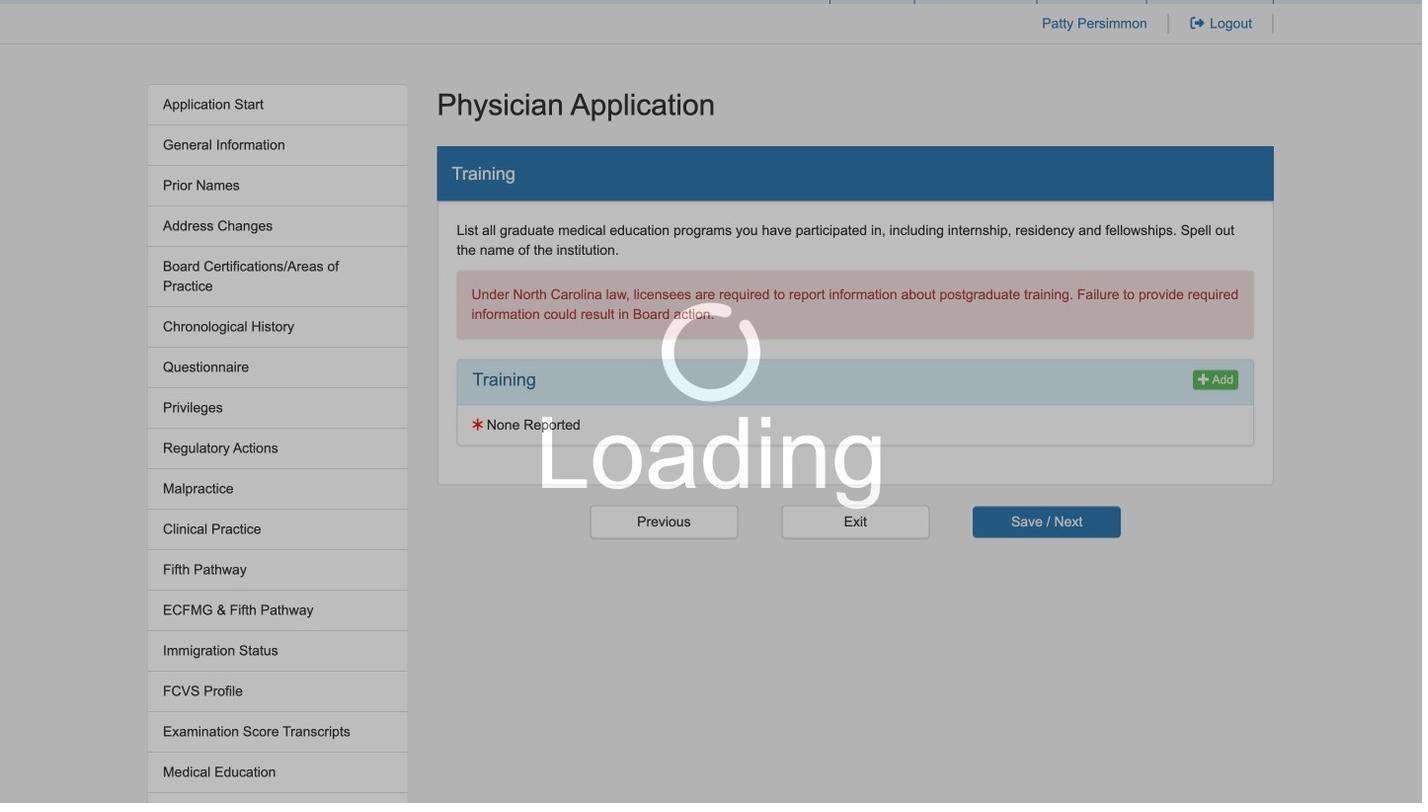 Task type: describe. For each thing, give the bounding box(es) containing it.
plus image
[[1198, 373, 1210, 385]]



Task type: vqa. For each thing, say whether or not it's contained in the screenshot.
"asterisk" image
yes



Task type: locate. For each thing, give the bounding box(es) containing it.
None submit
[[973, 506, 1122, 538]]

sign out image
[[1189, 16, 1207, 30]]

asterisk image
[[473, 418, 483, 432]]

None button
[[590, 505, 738, 539], [782, 505, 930, 539], [590, 505, 738, 539], [782, 505, 930, 539]]



